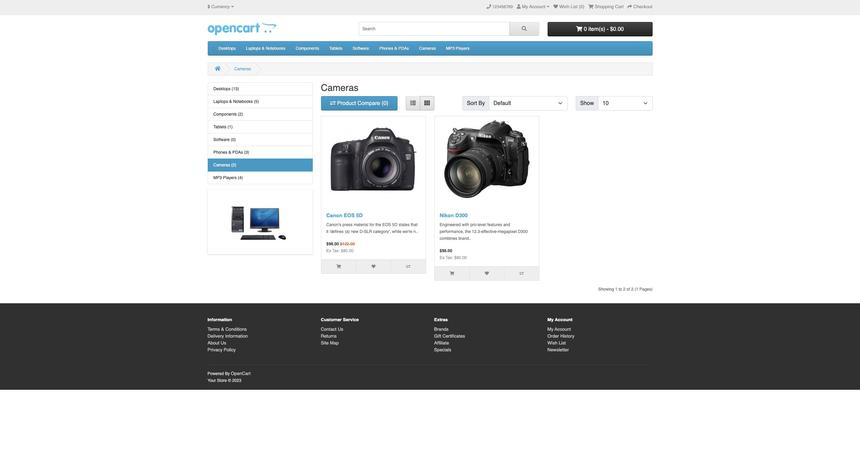 Task type: describe. For each thing, give the bounding box(es) containing it.
my inside my account order history wish list newsletter
[[547, 327, 553, 332]]

home image
[[215, 66, 221, 71]]

eos inside canon's press material for the eos 5d states that it 'defines (a) new d-slr category', while we're n..
[[382, 223, 391, 227]]

effective-
[[481, 229, 498, 234]]

0 vertical spatial cameras link
[[414, 42, 441, 55]]

add to cart image for nikon
[[450, 272, 454, 276]]

(4)
[[238, 175, 243, 180]]

your
[[208, 378, 216, 383]]

notebooks for laptops & notebooks
[[266, 46, 285, 51]]

product
[[337, 100, 356, 106]]

compare this product image
[[520, 272, 524, 276]]

laptops & notebooks link
[[241, 42, 291, 55]]

your store image
[[208, 22, 276, 35]]

components (2) link
[[208, 108, 313, 121]]

nikon d300
[[440, 213, 468, 218]]

about
[[208, 341, 219, 346]]

level
[[478, 223, 486, 227]]

contact us link
[[321, 327, 343, 332]]

0 vertical spatial d300
[[455, 213, 468, 218]]

& for terms & conditions delivery information about us privacy policy
[[221, 327, 224, 332]]

tablets (1)
[[213, 125, 233, 129]]

showing
[[598, 287, 614, 292]]

show
[[580, 100, 594, 106]]

extras
[[434, 317, 448, 323]]

laptops & notebooks (5)
[[213, 99, 259, 104]]

phones & pdas (3)
[[213, 150, 249, 155]]

states
[[399, 223, 410, 227]]

contact us returns site map
[[321, 327, 343, 346]]

store
[[217, 378, 227, 383]]

shopping cart image for shopping cart link
[[588, 4, 593, 9]]

players for mp3 players (4)
[[223, 175, 237, 180]]

0 vertical spatial 5d
[[356, 213, 363, 218]]

history
[[560, 334, 574, 339]]

laptops for laptops & notebooks (5)
[[213, 99, 228, 104]]

product compare (0)
[[337, 100, 388, 106]]

1 2 from the left
[[623, 287, 625, 292]]

cart
[[615, 4, 624, 9]]

-
[[607, 26, 609, 32]]

cameras up mp3 players (4) on the top left of page
[[213, 163, 230, 168]]

12.3-
[[472, 229, 481, 234]]

map
[[330, 341, 339, 346]]

cameras up exchange alt image
[[321, 82, 358, 93]]

nikon
[[440, 213, 454, 218]]

0 item(s) - $0.00
[[582, 26, 624, 32]]

Search text field
[[359, 22, 510, 36]]

$0.00
[[610, 26, 624, 32]]

'defines
[[330, 229, 344, 234]]

& for phones & pdas
[[394, 46, 397, 51]]

hp banner image
[[226, 191, 294, 253]]

1 vertical spatial my
[[547, 317, 554, 323]]

1
[[615, 287, 617, 292]]

$80.00 inside $98.00 ex tax: $80.00
[[454, 256, 467, 260]]

contact
[[321, 327, 336, 332]]

of
[[627, 287, 630, 292]]

megapixel
[[498, 229, 517, 234]]

123456789
[[492, 4, 513, 9]]

newsletter
[[547, 347, 569, 353]]

search image
[[522, 26, 527, 31]]

(0) for product compare (0)
[[382, 100, 388, 106]]

compare this product image
[[406, 265, 410, 269]]

2 2 from the left
[[631, 287, 634, 292]]

specials
[[434, 347, 451, 353]]

components for components
[[296, 46, 319, 51]]

customer service
[[321, 317, 359, 323]]

add to wish list image for canon eos 5d
[[371, 265, 376, 269]]

nikon d300 link
[[440, 213, 468, 218]]

currency
[[211, 4, 230, 9]]

shopping cart image for 0 item(s) - $0.00 button
[[576, 26, 582, 31]]

service
[[343, 317, 359, 323]]

cameras down search text box
[[419, 46, 436, 51]]

mp3 players link
[[441, 42, 475, 55]]

canon eos 5d link
[[326, 213, 363, 218]]

delivery information link
[[208, 334, 248, 339]]

product compare (0) link
[[321, 96, 398, 111]]

& for phones & pdas (3)
[[229, 150, 231, 155]]

wish list (0)
[[559, 4, 584, 9]]

checkout
[[633, 4, 653, 9]]

canon's press material for the eos 5d states that it 'defines (a) new d-slr category', while we're n..
[[326, 223, 418, 234]]

0 vertical spatial my
[[522, 4, 528, 9]]

software link
[[348, 42, 374, 55]]

sort by
[[467, 100, 485, 106]]

0 item(s) - $0.00 button
[[547, 22, 653, 36]]

wish list link
[[547, 341, 566, 346]]

affiliate
[[434, 341, 449, 346]]

new
[[351, 229, 359, 234]]

mp3 players (4)
[[213, 175, 243, 180]]

material
[[354, 223, 368, 227]]

d-
[[360, 229, 364, 234]]

phone image
[[487, 4, 491, 9]]

add to wish list image for nikon d300
[[485, 272, 489, 276]]

with
[[462, 223, 469, 227]]

about us link
[[208, 341, 226, 346]]

exchange alt image
[[330, 100, 336, 106]]

gift
[[434, 334, 441, 339]]

brands link
[[434, 327, 449, 332]]

slr
[[364, 229, 372, 234]]

$
[[208, 4, 210, 9]]

pages)
[[639, 287, 653, 292]]

(2) for cameras (2)
[[231, 163, 236, 168]]

(1)
[[228, 125, 233, 129]]

features
[[487, 223, 502, 227]]

customer
[[321, 317, 342, 323]]

components (2)
[[213, 112, 243, 117]]

& for laptops & notebooks
[[262, 46, 265, 51]]

components link
[[291, 42, 324, 55]]

pro-
[[470, 223, 478, 227]]

0 horizontal spatial cameras link
[[234, 67, 251, 71]]

$80.00 inside $98.00 $122.00 ex tax: $80.00
[[341, 249, 354, 254]]

0 vertical spatial my account
[[522, 4, 545, 9]]

phones & pdas link
[[374, 42, 414, 55]]

engineered with pro-level features and performance, the 12.3-effective-megapixel d300 combines brand..
[[440, 223, 528, 241]]

order
[[547, 334, 559, 339]]



Task type: vqa. For each thing, say whether or not it's contained in the screenshot.
simply
no



Task type: locate. For each thing, give the bounding box(es) containing it.
$ currency
[[208, 4, 230, 9]]

$80.00 down $122.00 at the bottom left of the page
[[341, 249, 354, 254]]

1 horizontal spatial by
[[479, 100, 485, 106]]

us down customer service
[[338, 327, 343, 332]]

my account up "order history" "link"
[[547, 317, 573, 323]]

my account link
[[517, 4, 550, 9], [547, 327, 571, 332]]

d300 inside engineered with pro-level features and performance, the 12.3-effective-megapixel d300 combines brand..
[[518, 229, 528, 234]]

5d up the while
[[392, 223, 397, 227]]

0 horizontal spatial (0)
[[231, 137, 236, 142]]

(2) down laptops & notebooks (5)
[[238, 112, 243, 117]]

shopping cart image left shopping
[[588, 4, 593, 9]]

2 right the of
[[631, 287, 634, 292]]

for
[[369, 223, 374, 227]]

1 vertical spatial cameras link
[[234, 67, 251, 71]]

1 vertical spatial 5d
[[392, 223, 397, 227]]

0 horizontal spatial list
[[559, 341, 566, 346]]

conditions
[[225, 327, 247, 332]]

1 vertical spatial the
[[465, 229, 471, 234]]

1 horizontal spatial software
[[353, 46, 369, 51]]

laptops & notebooks (5) link
[[208, 95, 313, 108]]

add to cart image
[[336, 265, 341, 269], [450, 272, 454, 276]]

1 horizontal spatial add to wish list image
[[485, 272, 489, 276]]

mp3 inside mp3 players link
[[446, 46, 455, 51]]

1 horizontal spatial players
[[456, 46, 470, 51]]

1 horizontal spatial add to cart image
[[450, 272, 454, 276]]

phones inside "link"
[[379, 46, 393, 51]]

phones right 'software' "link"
[[379, 46, 393, 51]]

2 vertical spatial account
[[555, 327, 571, 332]]

software inside "link"
[[353, 46, 369, 51]]

wish
[[559, 4, 569, 9], [547, 341, 558, 346]]

phones & pdas
[[379, 46, 409, 51]]

0 vertical spatial my account link
[[517, 4, 550, 9]]

1 vertical spatial notebooks
[[233, 99, 253, 104]]

(2) inside components (2) link
[[238, 112, 243, 117]]

mp3 down cameras (2)
[[213, 175, 222, 180]]

order history link
[[547, 334, 574, 339]]

0 vertical spatial mp3
[[446, 46, 455, 51]]

n..
[[413, 229, 418, 234]]

list right 'heart' "image"
[[571, 4, 578, 9]]

category',
[[373, 229, 391, 234]]

pdas for phones & pdas (3)
[[232, 150, 243, 155]]

powered
[[208, 371, 224, 376]]

brands
[[434, 327, 449, 332]]

0 vertical spatial notebooks
[[266, 46, 285, 51]]

1 vertical spatial (2)
[[231, 163, 236, 168]]

1 vertical spatial laptops
[[213, 99, 228, 104]]

(0) right the compare
[[382, 100, 388, 106]]

by up ©
[[225, 371, 230, 376]]

$98.00 for tax:
[[440, 249, 452, 254]]

list inside my account order history wish list newsletter
[[559, 341, 566, 346]]

us inside contact us returns site map
[[338, 327, 343, 332]]

0 horizontal spatial ex
[[326, 249, 331, 254]]

0 vertical spatial wish
[[559, 4, 569, 9]]

laptops down desktops (13)
[[213, 99, 228, 104]]

0 vertical spatial shopping cart image
[[588, 4, 593, 9]]

0 vertical spatial us
[[338, 327, 343, 332]]

we're
[[403, 229, 412, 234]]

1 horizontal spatial tablets
[[329, 46, 342, 51]]

& inside 'terms & conditions delivery information about us privacy policy'
[[221, 327, 224, 332]]

add to cart image down $98.00 $122.00 ex tax: $80.00
[[336, 265, 341, 269]]

the right for
[[375, 223, 381, 227]]

canon eos 5d image
[[330, 117, 416, 202]]

item(s)
[[588, 26, 605, 32]]

wish down order
[[547, 341, 558, 346]]

$98.00 down combines at the right
[[440, 249, 452, 254]]

players
[[456, 46, 470, 51], [223, 175, 237, 180]]

(2) down phones & pdas (3)
[[231, 163, 236, 168]]

1 vertical spatial eos
[[382, 223, 391, 227]]

policy
[[224, 347, 236, 353]]

information up terms
[[208, 317, 232, 323]]

1 vertical spatial information
[[225, 334, 248, 339]]

and
[[503, 223, 510, 227]]

pdas inside "link"
[[398, 46, 409, 51]]

0 horizontal spatial my account
[[522, 4, 545, 9]]

caret down image
[[231, 4, 234, 9]]

& for laptops & notebooks (5)
[[229, 99, 232, 104]]

tablets for tablets (1)
[[213, 125, 226, 129]]

tax: inside $98.00 ex tax: $80.00
[[446, 256, 453, 260]]

tax: down 'defines
[[332, 249, 340, 254]]

0 horizontal spatial notebooks
[[233, 99, 253, 104]]

0 horizontal spatial tax:
[[332, 249, 340, 254]]

1 horizontal spatial components
[[296, 46, 319, 51]]

showing 1 to 2 of 2 (1 pages)
[[598, 287, 653, 292]]

mp3 players
[[446, 46, 470, 51]]

0 vertical spatial information
[[208, 317, 232, 323]]

0 vertical spatial software
[[353, 46, 369, 51]]

2023
[[232, 378, 241, 383]]

(2) for components (2)
[[238, 112, 243, 117]]

mp3 players (4) link
[[208, 172, 313, 184]]

the inside canon's press material for the eos 5d states that it 'defines (a) new d-slr category', while we're n..
[[375, 223, 381, 227]]

by right sort
[[479, 100, 485, 106]]

shopping cart image left 0
[[576, 26, 582, 31]]

the down with
[[465, 229, 471, 234]]

components left tablets link
[[296, 46, 319, 51]]

notebooks for laptops & notebooks (5)
[[233, 99, 253, 104]]

terms & conditions delivery information about us privacy policy
[[208, 327, 248, 353]]

1 vertical spatial my account
[[547, 317, 573, 323]]

shopping
[[595, 4, 614, 9]]

software (0) link
[[208, 134, 313, 146]]

(2) inside cameras (2) link
[[231, 163, 236, 168]]

cameras link
[[414, 42, 441, 55], [234, 67, 251, 71]]

powered by opencart your store © 2023
[[208, 371, 251, 383]]

mp3 for mp3 players (4)
[[213, 175, 222, 180]]

software for software
[[353, 46, 369, 51]]

$98.00
[[326, 242, 339, 247], [440, 249, 452, 254]]

5d inside canon's press material for the eos 5d states that it 'defines (a) new d-slr category', while we're n..
[[392, 223, 397, 227]]

0 horizontal spatial wish
[[547, 341, 558, 346]]

0 horizontal spatial tablets
[[213, 125, 226, 129]]

combines
[[440, 236, 457, 241]]

share image
[[628, 4, 632, 9]]

d300 up with
[[455, 213, 468, 218]]

laptops down your store image
[[246, 46, 261, 51]]

my account link up "order history" "link"
[[547, 327, 571, 332]]

$80.00 down brand..
[[454, 256, 467, 260]]

while
[[392, 229, 401, 234]]

cameras up (13)
[[234, 67, 251, 71]]

notebooks left (5) at top
[[233, 99, 253, 104]]

1 horizontal spatial phones
[[379, 46, 393, 51]]

components for components (2)
[[213, 112, 237, 117]]

nikon d300 image
[[444, 117, 530, 202]]

2 right to
[[623, 287, 625, 292]]

engineered
[[440, 223, 461, 227]]

wish inside my account order history wish list newsletter
[[547, 341, 558, 346]]

laptops
[[246, 46, 261, 51], [213, 99, 228, 104]]

0 horizontal spatial the
[[375, 223, 381, 227]]

by inside powered by opencart your store © 2023
[[225, 371, 230, 376]]

d300 right megapixel
[[518, 229, 528, 234]]

by for powered
[[225, 371, 230, 376]]

us
[[338, 327, 343, 332], [221, 341, 226, 346]]

$98.00 inside $98.00 ex tax: $80.00
[[440, 249, 452, 254]]

2 horizontal spatial (0)
[[579, 4, 584, 9]]

affiliate link
[[434, 341, 449, 346]]

desktops left (13)
[[213, 87, 231, 91]]

(0) for wish list (0)
[[579, 4, 584, 9]]

0 vertical spatial components
[[296, 46, 319, 51]]

0 horizontal spatial 5d
[[356, 213, 363, 218]]

1 horizontal spatial (0)
[[382, 100, 388, 106]]

0 horizontal spatial add to wish list image
[[371, 265, 376, 269]]

0 vertical spatial the
[[375, 223, 381, 227]]

the inside engineered with pro-level features and performance, the 12.3-effective-megapixel d300 combines brand..
[[465, 229, 471, 234]]

laptops for laptops & notebooks
[[246, 46, 261, 51]]

2
[[623, 287, 625, 292], [631, 287, 634, 292]]

1 horizontal spatial $80.00
[[454, 256, 467, 260]]

0 vertical spatial ex
[[326, 249, 331, 254]]

1 horizontal spatial notebooks
[[266, 46, 285, 51]]

1 horizontal spatial d300
[[518, 229, 528, 234]]

1 horizontal spatial pdas
[[398, 46, 409, 51]]

(0) left shopping
[[579, 4, 584, 9]]

$98.00 down 'defines
[[326, 242, 339, 247]]

ex down combines at the right
[[440, 256, 444, 260]]

cameras link up (13)
[[234, 67, 251, 71]]

by for sort
[[479, 100, 485, 106]]

0 vertical spatial account
[[529, 4, 545, 9]]

0 vertical spatial (0)
[[579, 4, 584, 9]]

phones for phones & pdas
[[379, 46, 393, 51]]

1 vertical spatial my account link
[[547, 327, 571, 332]]

laptops & notebooks
[[246, 46, 285, 51]]

the
[[375, 223, 381, 227], [465, 229, 471, 234]]

&
[[262, 46, 265, 51], [394, 46, 397, 51], [229, 99, 232, 104], [229, 150, 231, 155], [221, 327, 224, 332]]

1 horizontal spatial my account
[[547, 317, 573, 323]]

1 vertical spatial components
[[213, 112, 237, 117]]

(0) up phones & pdas (3)
[[231, 137, 236, 142]]

0 vertical spatial list
[[571, 4, 578, 9]]

delivery
[[208, 334, 224, 339]]

software right tablets link
[[353, 46, 369, 51]]

list
[[571, 4, 578, 9], [559, 341, 566, 346]]

0 horizontal spatial $98.00
[[326, 242, 339, 247]]

tablets link
[[324, 42, 348, 55]]

0 vertical spatial phones
[[379, 46, 393, 51]]

0 vertical spatial $98.00
[[326, 242, 339, 247]]

0 vertical spatial desktops
[[219, 46, 236, 51]]

2 vertical spatial (0)
[[231, 137, 236, 142]]

add to cart image down $98.00 ex tax: $80.00
[[450, 272, 454, 276]]

notebooks left 'components' link
[[266, 46, 285, 51]]

ex down it at the left of page
[[326, 249, 331, 254]]

shopping cart image inside shopping cart link
[[588, 4, 593, 9]]

software (0)
[[213, 137, 236, 142]]

newsletter link
[[547, 347, 569, 353]]

account inside my account order history wish list newsletter
[[555, 327, 571, 332]]

0 horizontal spatial by
[[225, 371, 230, 376]]

1 horizontal spatial wish
[[559, 4, 569, 9]]

0 horizontal spatial laptops
[[213, 99, 228, 104]]

my account order history wish list newsletter
[[547, 327, 574, 353]]

$98.00 for ex
[[326, 242, 339, 247]]

desktops up home icon
[[219, 46, 236, 51]]

terms & conditions link
[[208, 327, 247, 332]]

my account left caret down image
[[522, 4, 545, 9]]

my account link left 'heart' "image"
[[517, 4, 550, 9]]

$122.00
[[340, 242, 355, 247]]

$98.00 inside $98.00 $122.00 ex tax: $80.00
[[326, 242, 339, 247]]

software for software (0)
[[213, 137, 230, 142]]

1 vertical spatial $98.00
[[440, 249, 452, 254]]

0 horizontal spatial $80.00
[[341, 249, 354, 254]]

2 vertical spatial my
[[547, 327, 553, 332]]

us inside 'terms & conditions delivery information about us privacy policy'
[[221, 341, 226, 346]]

0 horizontal spatial shopping cart image
[[576, 26, 582, 31]]

1 vertical spatial list
[[559, 341, 566, 346]]

0 vertical spatial (2)
[[238, 112, 243, 117]]

list image
[[410, 100, 416, 106]]

1 horizontal spatial laptops
[[246, 46, 261, 51]]

opencart
[[231, 371, 251, 376]]

mp3 for mp3 players
[[446, 46, 455, 51]]

1 horizontal spatial mp3
[[446, 46, 455, 51]]

caret down image
[[547, 4, 550, 9]]

tax: down combines at the right
[[446, 256, 453, 260]]

tablets for tablets
[[329, 46, 342, 51]]

tablets left 'software' "link"
[[329, 46, 342, 51]]

1 vertical spatial us
[[221, 341, 226, 346]]

0
[[584, 26, 587, 32]]

(5)
[[254, 99, 259, 104]]

1 horizontal spatial shopping cart image
[[588, 4, 593, 9]]

(13)
[[232, 87, 239, 91]]

information down conditions
[[225, 334, 248, 339]]

0 horizontal spatial d300
[[455, 213, 468, 218]]

0 vertical spatial players
[[456, 46, 470, 51]]

tax:
[[332, 249, 340, 254], [446, 256, 453, 260]]

components up the tablets (1)
[[213, 112, 237, 117]]

tax: inside $98.00 $122.00 ex tax: $80.00
[[332, 249, 340, 254]]

1 vertical spatial d300
[[518, 229, 528, 234]]

1 vertical spatial (0)
[[382, 100, 388, 106]]

shopping cart image inside 0 item(s) - $0.00 button
[[576, 26, 582, 31]]

$98.00 ex tax: $80.00
[[440, 249, 467, 260]]

(0)
[[579, 4, 584, 9], [382, 100, 388, 106], [231, 137, 236, 142]]

user image
[[517, 4, 521, 9]]

5d
[[356, 213, 363, 218], [392, 223, 397, 227]]

0 vertical spatial by
[[479, 100, 485, 106]]

d300
[[455, 213, 468, 218], [518, 229, 528, 234]]

performance,
[[440, 229, 464, 234]]

1 vertical spatial by
[[225, 371, 230, 376]]

1 horizontal spatial $98.00
[[440, 249, 452, 254]]

opencart link
[[231, 371, 251, 376]]

1 vertical spatial account
[[555, 317, 573, 323]]

grid image
[[424, 100, 430, 106]]

0 horizontal spatial eos
[[344, 213, 355, 218]]

0 vertical spatial tablets
[[329, 46, 342, 51]]

& inside "link"
[[394, 46, 397, 51]]

0 vertical spatial laptops
[[246, 46, 261, 51]]

heart image
[[553, 4, 558, 9]]

tablets left the (1) at the top
[[213, 125, 226, 129]]

site map link
[[321, 341, 339, 346]]

0 horizontal spatial phones
[[213, 150, 227, 155]]

checkout link
[[628, 4, 653, 9]]

5d up material
[[356, 213, 363, 218]]

desktops (13)
[[213, 87, 239, 91]]

1 horizontal spatial list
[[571, 4, 578, 9]]

1 horizontal spatial tax:
[[446, 256, 453, 260]]

us up privacy policy link
[[221, 341, 226, 346]]

eos up category',
[[382, 223, 391, 227]]

desktops for desktops (13)
[[213, 87, 231, 91]]

players for mp3 players
[[456, 46, 470, 51]]

it
[[326, 229, 328, 234]]

mp3 inside mp3 players (4) link
[[213, 175, 222, 180]]

©
[[228, 378, 231, 383]]

list down "order history" "link"
[[559, 341, 566, 346]]

add to wish list image
[[371, 265, 376, 269], [485, 272, 489, 276]]

tablets (1) link
[[208, 121, 313, 134]]

returns
[[321, 334, 337, 339]]

0 horizontal spatial us
[[221, 341, 226, 346]]

desktops for desktops
[[219, 46, 236, 51]]

shopping cart image
[[588, 4, 593, 9], [576, 26, 582, 31]]

phones for phones & pdas (3)
[[213, 150, 227, 155]]

phones down software (0)
[[213, 150, 227, 155]]

0 horizontal spatial players
[[223, 175, 237, 180]]

shopping cart link
[[588, 4, 624, 9]]

0 horizontal spatial 2
[[623, 287, 625, 292]]

add to cart image for canon
[[336, 265, 341, 269]]

(1
[[635, 287, 638, 292]]

1 horizontal spatial (2)
[[238, 112, 243, 117]]

0 horizontal spatial mp3
[[213, 175, 222, 180]]

eos up press
[[344, 213, 355, 218]]

information inside 'terms & conditions delivery information about us privacy policy'
[[225, 334, 248, 339]]

cameras link down search text box
[[414, 42, 441, 55]]

privacy policy link
[[208, 347, 236, 353]]

mp3 down search text box
[[446, 46, 455, 51]]

1 vertical spatial software
[[213, 137, 230, 142]]

canon's
[[326, 223, 341, 227]]

ex inside $98.00 ex tax: $80.00
[[440, 256, 444, 260]]

(3)
[[244, 150, 249, 155]]

privacy
[[208, 347, 222, 353]]

wish right 'heart' "image"
[[559, 4, 569, 9]]

1 vertical spatial pdas
[[232, 150, 243, 155]]

0 vertical spatial tax:
[[332, 249, 340, 254]]

0 horizontal spatial (2)
[[231, 163, 236, 168]]

ex inside $98.00 $122.00 ex tax: $80.00
[[326, 249, 331, 254]]

phones
[[379, 46, 393, 51], [213, 150, 227, 155]]

wish list (0) link
[[553, 4, 584, 9]]

0 horizontal spatial pdas
[[232, 150, 243, 155]]

pdas for phones & pdas
[[398, 46, 409, 51]]

1 vertical spatial mp3
[[213, 175, 222, 180]]

$80.00
[[341, 249, 354, 254], [454, 256, 467, 260]]

software down the tablets (1)
[[213, 137, 230, 142]]



